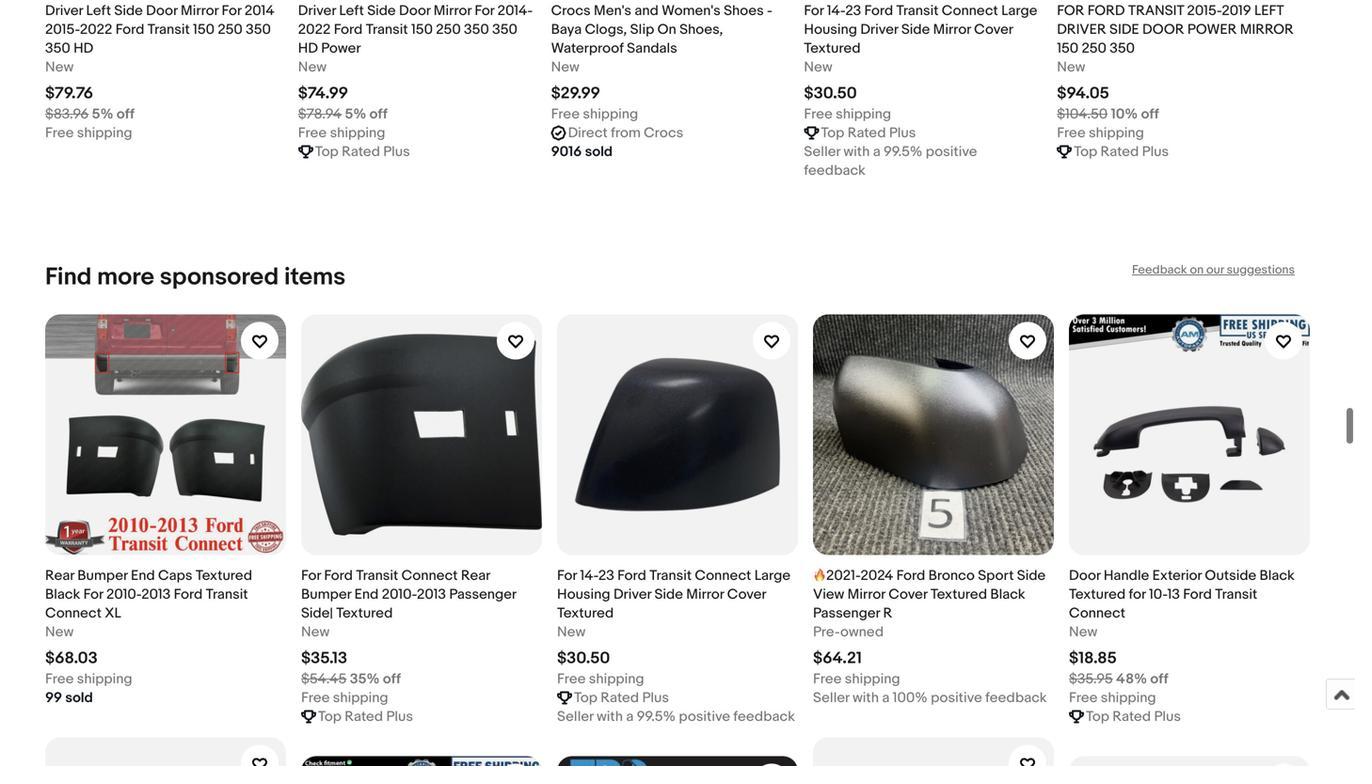 Task type: locate. For each thing, give the bounding box(es) containing it.
23 for new text field corresponding to $30.50 text box
[[845, 3, 861, 19]]

free down $104.50
[[1057, 125, 1086, 142]]

previous price $78.94 5% off text field
[[298, 105, 388, 124]]

$35.13 text field
[[301, 650, 347, 669]]

0 vertical spatial 99.5%
[[884, 144, 923, 161]]

0 horizontal spatial hd
[[74, 40, 93, 57]]

1 2022 from the left
[[80, 21, 112, 38]]

with
[[844, 144, 870, 161], [853, 690, 879, 707], [597, 709, 623, 726]]

1 vertical spatial feedback
[[985, 690, 1047, 707]]

feedback for $30.50 text field
[[733, 709, 795, 726]]

1 horizontal spatial cover
[[889, 587, 927, 604]]

rated inside text field
[[601, 690, 639, 707]]

0 horizontal spatial black
[[45, 587, 80, 604]]

top rated plus for $74.99
[[315, 144, 410, 161]]

0 horizontal spatial 2013
[[141, 587, 171, 604]]

free inside for ford transit 2015-2019 left driver side door power mirror 150 250 350 new $94.05 $104.50 10% off free shipping
[[1057, 125, 1086, 142]]

250 for $94.05
[[1082, 40, 1107, 57]]

new text field up "$68.03"
[[45, 624, 74, 642]]

1 horizontal spatial crocs
[[644, 125, 683, 142]]

0 vertical spatial housing
[[804, 21, 857, 38]]

1 vertical spatial housing
[[557, 587, 610, 604]]

1 vertical spatial 2015-
[[45, 21, 80, 38]]

free inside "door handle exterior outside black textured for 10-13 ford transit connect new $18.85 $35.95 48% off free shipping"
[[1069, 690, 1098, 707]]

mirror
[[1240, 21, 1294, 38]]

side
[[114, 3, 143, 19], [367, 3, 396, 19], [901, 21, 930, 38], [1017, 568, 1046, 585], [654, 587, 683, 604]]

0 horizontal spatial cover
[[727, 587, 766, 604]]

top rated plus text field for $18.85
[[1086, 708, 1181, 727]]

1 horizontal spatial for 14-23 ford transit connect large housing driver side mirror cover textured new $30.50 free shipping
[[804, 3, 1037, 123]]

top down $30.50 text field
[[574, 690, 598, 707]]

cover
[[974, 21, 1013, 38], [727, 587, 766, 604], [889, 587, 927, 604]]

end left the caps
[[131, 568, 155, 585]]

shipping down 48%
[[1101, 690, 1156, 707]]

1 5% from the left
[[92, 106, 113, 123]]

top rated plus text field down 48%
[[1086, 708, 1181, 727]]

free
[[551, 106, 580, 123], [804, 106, 833, 123], [45, 125, 74, 142], [298, 125, 327, 142], [1057, 125, 1086, 142], [45, 672, 74, 689], [557, 672, 586, 689], [813, 672, 842, 689], [301, 690, 330, 707], [1069, 690, 1098, 707]]

2 vertical spatial feedback
[[733, 709, 795, 726]]

left inside the driver left side door mirror for 2014- 2022 ford transit 150 250 350 350 hd power new $74.99 $78.94 5% off free shipping
[[339, 3, 364, 19]]

2010- for $35.13
[[382, 587, 417, 604]]

free down the $64.21 text box
[[813, 672, 842, 689]]

end inside rear bumper end caps textured black for 2010-2013 ford transit connect xl new $68.03 free shipping 99 sold
[[131, 568, 155, 585]]

0 vertical spatial seller
[[804, 144, 840, 161]]

1 horizontal spatial 2010-
[[382, 587, 417, 604]]

seller inside 🔥2021-2024 ford bronco sport side view mirror cover textured black passenger r pre-owned $64.21 free shipping seller with a 100% positive feedback
[[813, 690, 849, 707]]

48%
[[1116, 672, 1147, 689]]

top down the $35.95
[[1086, 709, 1109, 726]]

2014-
[[498, 3, 533, 19]]

bumper up side|
[[301, 587, 351, 604]]

2015- inside driver left side door mirror for 2014 2015-2022 ford transit 150 250 350 350 hd new $79.76 $83.96 5% off free shipping
[[45, 21, 80, 38]]

top rated plus text field for $74.99
[[315, 143, 410, 162]]

0 vertical spatial 2015-
[[1187, 3, 1222, 19]]

top rated plus text field down '35%'
[[318, 708, 413, 727]]

sold inside text field
[[585, 144, 613, 161]]

2022
[[80, 21, 112, 38], [298, 21, 331, 38]]

housing for $30.50 text box
[[804, 21, 857, 38]]

sold down direct
[[585, 144, 613, 161]]

waterproof
[[551, 40, 624, 57]]

0 vertical spatial with
[[844, 144, 870, 161]]

2013
[[141, 587, 171, 604], [417, 587, 446, 604]]

left
[[86, 3, 111, 19], [339, 3, 364, 19]]

1 vertical spatial 14-
[[580, 568, 598, 585]]

large
[[1001, 3, 1037, 19], [754, 568, 790, 585]]

2 horizontal spatial cover
[[974, 21, 1013, 38]]

2013 inside rear bumper end caps textured black for 2010-2013 ford transit connect xl new $68.03 free shipping 99 sold
[[141, 587, 171, 604]]

1 horizontal spatial passenger
[[813, 606, 880, 623]]

left for $79.76
[[86, 3, 111, 19]]

connect
[[942, 3, 998, 19], [401, 568, 458, 585], [695, 568, 751, 585], [45, 606, 102, 623], [1069, 606, 1125, 623]]

positive inside seller with a 99.5% positive feedback
[[926, 144, 977, 161]]

5% inside driver left side door mirror for 2014 2015-2022 ford transit 150 250 350 350 hd new $79.76 $83.96 5% off free shipping
[[92, 106, 113, 123]]

top rated plus text field down previous price $78.94 5% off 'text box'
[[315, 143, 410, 162]]

0 horizontal spatial 2022
[[80, 21, 112, 38]]

1 horizontal spatial large
[[1001, 3, 1037, 19]]

350 down side
[[1110, 40, 1135, 57]]

bumper
[[77, 568, 128, 585], [301, 587, 351, 604]]

0 horizontal spatial large
[[754, 568, 790, 585]]

99
[[45, 690, 62, 707]]

with down top rated plus text field at the left of the page
[[597, 709, 623, 726]]

1 horizontal spatial 5%
[[345, 106, 366, 123]]

2 horizontal spatial 250
[[1082, 40, 1107, 57]]

new text field for $35.13 "text box"
[[301, 624, 330, 642]]

new up $79.76
[[45, 59, 74, 76]]

more
[[97, 263, 154, 292]]

for ford transit 2015-2019 left driver side door power mirror 150 250 350 new $94.05 $104.50 10% off free shipping
[[1057, 3, 1294, 142]]

1 vertical spatial $30.50
[[557, 650, 610, 669]]

hd up $79.76 text box
[[74, 40, 93, 57]]

0 vertical spatial seller with a 99.5% positive feedback text field
[[804, 143, 1042, 180]]

2 5% from the left
[[345, 106, 366, 123]]

1 2013 from the left
[[141, 587, 171, 604]]

1 horizontal spatial housing
[[804, 21, 857, 38]]

0 vertical spatial sold
[[585, 144, 613, 161]]

black right outside
[[1260, 568, 1295, 585]]

new up "$68.03"
[[45, 625, 74, 642]]

find more sponsored items
[[45, 263, 346, 292]]

350 down 2014-
[[492, 21, 518, 38]]

cover left 'view'
[[727, 587, 766, 604]]

0 horizontal spatial 2010-
[[106, 587, 141, 604]]

seller for $30.50 text box
[[804, 144, 840, 161]]

new text field up $30.50 text field
[[557, 624, 586, 642]]

new text field up $29.99
[[551, 58, 580, 77]]

for
[[222, 3, 241, 19], [475, 3, 494, 19], [804, 3, 824, 19], [301, 568, 321, 585], [557, 568, 577, 585], [83, 587, 103, 604]]

ford
[[864, 3, 893, 19], [116, 21, 144, 38], [334, 21, 363, 38], [324, 568, 353, 585], [617, 568, 646, 585], [896, 568, 925, 585], [174, 587, 203, 604], [1183, 587, 1212, 604]]

feedback
[[804, 163, 866, 179], [985, 690, 1047, 707], [733, 709, 795, 726]]

free shipping text field for $79.76
[[45, 124, 132, 143]]

transit inside for ford transit connect rear bumper end 2010-2013 passenger side| textured new $35.13 $54.45 35% off free shipping
[[356, 568, 398, 585]]

cover up 'r'
[[889, 587, 927, 604]]

free shipping text field down $30.50 text field
[[557, 671, 644, 690]]

new up $30.50 text field
[[557, 625, 586, 642]]

New text field
[[45, 58, 74, 77], [551, 58, 580, 77], [804, 58, 832, 77], [1057, 58, 1085, 77], [45, 624, 74, 642], [301, 624, 330, 642], [557, 624, 586, 642], [1069, 624, 1097, 642]]

1 vertical spatial positive
[[931, 690, 982, 707]]

for inside rear bumper end caps textured black for 2010-2013 ford transit connect xl new $68.03 free shipping 99 sold
[[83, 587, 103, 604]]

ford inside the driver left side door mirror for 2014- 2022 ford transit 150 250 350 350 hd power new $74.99 $78.94 5% off free shipping
[[334, 21, 363, 38]]

2022 inside the driver left side door mirror for 2014- 2022 ford transit 150 250 350 350 hd power new $74.99 $78.94 5% off free shipping
[[298, 21, 331, 38]]

$30.50 text field
[[804, 84, 857, 104]]

1 vertical spatial with
[[853, 690, 879, 707]]

rear
[[45, 568, 74, 585], [461, 568, 490, 585]]

0 vertical spatial end
[[131, 568, 155, 585]]

Direct from Crocs text field
[[568, 124, 683, 143]]

5%
[[92, 106, 113, 123], [345, 106, 366, 123]]

14- for $30.50 text box
[[827, 3, 845, 19]]

1 vertical spatial seller
[[813, 690, 849, 707]]

free down the $78.94
[[298, 125, 327, 142]]

1 horizontal spatial left
[[339, 3, 364, 19]]

1 horizontal spatial door
[[399, 3, 430, 19]]

top
[[821, 125, 844, 142], [315, 144, 339, 161], [1074, 144, 1097, 161], [574, 690, 598, 707], [318, 709, 342, 726], [1086, 709, 1109, 726]]

0 horizontal spatial 2015-
[[45, 21, 80, 38]]

mirror
[[181, 3, 219, 19], [434, 3, 471, 19], [933, 21, 971, 38], [686, 587, 724, 604], [848, 587, 885, 604]]

new down side|
[[301, 625, 330, 642]]

free down '$54.45' on the left of page
[[301, 690, 330, 707]]

bumper up xl
[[77, 568, 128, 585]]

top rated plus text field down 10%
[[1074, 143, 1169, 162]]

mirror inside 🔥2021-2024 ford bronco sport side view mirror cover textured black passenger r pre-owned $64.21 free shipping seller with a 100% positive feedback
[[848, 587, 885, 604]]

$30.50 text field
[[557, 650, 610, 669]]

1 horizontal spatial 99.5%
[[884, 144, 923, 161]]

0 horizontal spatial 99.5%
[[637, 709, 676, 726]]

2022 up $79.76 text box
[[80, 21, 112, 38]]

cover left driver
[[974, 21, 1013, 38]]

off
[[117, 106, 135, 123], [369, 106, 388, 123], [1141, 106, 1159, 123], [383, 672, 401, 689], [1150, 672, 1168, 689]]

1 vertical spatial 23
[[598, 568, 614, 585]]

seller with a 99.5% positive feedback for $30.50 text box
[[804, 144, 980, 179]]

23
[[845, 3, 861, 19], [598, 568, 614, 585]]

free down the $35.95
[[1069, 690, 1098, 707]]

large left for on the right of page
[[1001, 3, 1037, 19]]

2 vertical spatial with
[[597, 709, 623, 726]]

$94.05
[[1057, 84, 1109, 104]]

top rated plus down 48%
[[1086, 709, 1181, 726]]

for 14-23 ford transit connect large housing driver side mirror cover textured new $30.50 free shipping inside list
[[804, 3, 1037, 123]]

top for $94.05
[[1074, 144, 1097, 161]]

crocs
[[551, 3, 591, 19], [644, 125, 683, 142]]

with left 100%
[[853, 690, 879, 707]]

1 rear from the left
[[45, 568, 74, 585]]

seller with a 99.5% positive feedback down $30.50 text box
[[804, 144, 980, 179]]

new text field up $94.05
[[1057, 58, 1085, 77]]

$94.05 text field
[[1057, 84, 1109, 104]]

on
[[1190, 263, 1204, 278]]

0 vertical spatial 14-
[[827, 3, 845, 19]]

2010- for new
[[106, 587, 141, 604]]

0 vertical spatial positive
[[926, 144, 977, 161]]

9016
[[551, 144, 582, 161]]

new text field for $18.85 "text field"
[[1069, 624, 1097, 642]]

feedback inside seller with a 99.5% positive feedback
[[804, 163, 866, 179]]

2 vertical spatial positive
[[679, 709, 730, 726]]

textured
[[804, 40, 861, 57], [196, 568, 252, 585], [931, 587, 987, 604], [1069, 587, 1126, 604], [336, 606, 393, 623], [557, 606, 614, 623]]

0 horizontal spatial bumper
[[77, 568, 128, 585]]

free shipping text field for the $64.21 text box
[[813, 671, 900, 690]]

1 horizontal spatial end
[[354, 587, 379, 604]]

free shipping text field down the $78.94
[[298, 124, 385, 143]]

2015-
[[1187, 3, 1222, 19], [45, 21, 80, 38]]

0 horizontal spatial 14-
[[580, 568, 598, 585]]

0 horizontal spatial seller with a 99.5% positive feedback text field
[[557, 708, 795, 727]]

0 horizontal spatial rear
[[45, 568, 74, 585]]

2 left from the left
[[339, 3, 364, 19]]

rated down '35%'
[[345, 709, 383, 726]]

door inside "door handle exterior outside black textured for 10-13 ford transit connect new $18.85 $35.95 48% off free shipping"
[[1069, 568, 1101, 585]]

rear inside rear bumper end caps textured black for 2010-2013 ford transit connect xl new $68.03 free shipping 99 sold
[[45, 568, 74, 585]]

shipping inside crocs men's and women's shoes - baya clogs, slip on shoes, waterproof sandals new $29.99 free shipping
[[583, 106, 638, 123]]

150 inside for ford transit 2015-2019 left driver side door power mirror 150 250 350 new $94.05 $104.50 10% off free shipping
[[1057, 40, 1079, 57]]

1 vertical spatial passenger
[[813, 606, 880, 623]]

shipping down "$68.03"
[[77, 672, 132, 689]]

new text field up $30.50 text box
[[804, 58, 832, 77]]

for right the - at the right top
[[804, 3, 824, 19]]

seller with a 99.5% positive feedback
[[804, 144, 980, 179], [557, 709, 795, 726]]

rear inside for ford transit connect rear bumper end 2010-2013 passenger side| textured new $35.13 $54.45 35% off free shipping
[[461, 568, 490, 585]]

2 vertical spatial a
[[626, 709, 634, 726]]

shipping inside rear bumper end caps textured black for 2010-2013 ford transit connect xl new $68.03 free shipping 99 sold
[[77, 672, 132, 689]]

hd
[[74, 40, 93, 57], [298, 40, 318, 57]]

2010- inside for ford transit connect rear bumper end 2010-2013 passenger side| textured new $35.13 $54.45 35% off free shipping
[[382, 587, 417, 604]]

new inside the driver left side door mirror for 2014- 2022 ford transit 150 250 350 350 hd power new $74.99 $78.94 5% off free shipping
[[298, 59, 327, 76]]

mirror inside the driver left side door mirror for 2014- 2022 ford transit 150 250 350 350 hd power new $74.99 $78.94 5% off free shipping
[[434, 3, 471, 19]]

driver left side door mirror for 2014 2015-2022 ford transit 150 250 350 350 hd new $79.76 $83.96 5% off free shipping
[[45, 3, 274, 142]]

driver inside the driver left side door mirror for 2014- 2022 ford transit 150 250 350 350 hd power new $74.99 $78.94 5% off free shipping
[[298, 3, 336, 19]]

13
[[1167, 587, 1180, 604]]

1 vertical spatial 99.5%
[[637, 709, 676, 726]]

a
[[873, 144, 881, 161], [882, 690, 890, 707], [626, 709, 634, 726]]

1 horizontal spatial 2013
[[417, 587, 446, 604]]

side inside 🔥2021-2024 ford bronco sport side view mirror cover textured black passenger r pre-owned $64.21 free shipping seller with a 100% positive feedback
[[1017, 568, 1046, 585]]

1 vertical spatial large
[[754, 568, 790, 585]]

rated down 48%
[[1113, 709, 1151, 726]]

1 horizontal spatial black
[[990, 587, 1025, 604]]

Free shipping text field
[[804, 105, 891, 124], [557, 671, 644, 690], [813, 671, 900, 690], [1069, 690, 1156, 708]]

connect inside rear bumper end caps textured black for 2010-2013 ford transit connect xl new $68.03 free shipping 99 sold
[[45, 606, 102, 623]]

$30.50
[[804, 84, 857, 104], [557, 650, 610, 669]]

left up power
[[339, 3, 364, 19]]

new text field for $79.76 text box
[[45, 58, 74, 77]]

150 inside driver left side door mirror for 2014 2015-2022 ford transit 150 250 350 350 hd new $79.76 $83.96 5% off free shipping
[[193, 21, 215, 38]]

0 horizontal spatial $30.50
[[557, 650, 610, 669]]

feedback inside 🔥2021-2024 ford bronco sport side view mirror cover textured black passenger r pre-owned $64.21 free shipping seller with a 100% positive feedback
[[985, 690, 1047, 707]]

150
[[193, 21, 215, 38], [411, 21, 433, 38], [1057, 40, 1079, 57]]

top rated plus down previous price $78.94 5% off 'text box'
[[315, 144, 410, 161]]

free down $30.50 text box
[[804, 106, 833, 123]]

1 vertical spatial for 14-23 ford transit connect large housing driver side mirror cover textured new $30.50 free shipping
[[557, 568, 790, 689]]

feedback for $30.50 text box
[[804, 163, 866, 179]]

0 vertical spatial large
[[1001, 3, 1037, 19]]

hd inside the driver left side door mirror for 2014- 2022 ford transit 150 250 350 350 hd power new $74.99 $78.94 5% off free shipping
[[298, 40, 318, 57]]

1 vertical spatial sold
[[65, 690, 93, 707]]

a inside seller with a 99.5% positive feedback
[[873, 144, 881, 161]]

new up $29.99
[[551, 59, 580, 76]]

0 horizontal spatial end
[[131, 568, 155, 585]]

handle
[[1104, 568, 1149, 585]]

$54.45
[[301, 672, 347, 689]]

1 horizontal spatial sold
[[585, 144, 613, 161]]

2 hd from the left
[[298, 40, 318, 57]]

1 vertical spatial crocs
[[644, 125, 683, 142]]

0 vertical spatial 23
[[845, 3, 861, 19]]

250 inside driver left side door mirror for 2014 2015-2022 ford transit 150 250 350 350 hd new $79.76 $83.96 5% off free shipping
[[218, 21, 243, 38]]

2 2010- from the left
[[382, 587, 417, 604]]

Top Rated Plus text field
[[821, 124, 916, 143], [315, 143, 410, 162], [1074, 143, 1169, 162], [318, 708, 413, 727], [1086, 708, 1181, 727]]

1 left from the left
[[86, 3, 111, 19]]

2013 for new
[[141, 587, 171, 604]]

for left 2014-
[[475, 3, 494, 19]]

shipping
[[583, 106, 638, 123], [836, 106, 891, 123], [77, 125, 132, 142], [330, 125, 385, 142], [1089, 125, 1144, 142], [77, 672, 132, 689], [589, 672, 644, 689], [845, 672, 900, 689], [333, 690, 388, 707], [1101, 690, 1156, 707]]

black up "$68.03"
[[45, 587, 80, 604]]

1 horizontal spatial seller with a 99.5% positive feedback
[[804, 144, 980, 179]]

0 horizontal spatial crocs
[[551, 3, 591, 19]]

0 vertical spatial feedback
[[804, 163, 866, 179]]

top rated plus down 10%
[[1074, 144, 1169, 161]]

2022 up power
[[298, 21, 331, 38]]

group
[[45, 315, 1310, 767]]

door for $74.99
[[399, 3, 430, 19]]

1 horizontal spatial a
[[873, 144, 881, 161]]

2015- up power
[[1187, 3, 1222, 19]]

$35.13
[[301, 650, 347, 669]]

seller with a 99.5% positive feedback for $30.50 text field
[[557, 709, 795, 726]]

textured right the caps
[[196, 568, 252, 585]]

for 14-23 ford transit connect large housing driver side mirror cover textured new $30.50 free shipping for $30.50 text field
[[557, 568, 790, 689]]

Free shipping text field
[[551, 105, 638, 124], [45, 124, 132, 143], [298, 124, 385, 143], [1057, 124, 1144, 143], [45, 671, 132, 690], [301, 690, 388, 708]]

textured down handle
[[1069, 587, 1126, 604]]

2 2013 from the left
[[417, 587, 446, 604]]

top down the $78.94
[[315, 144, 339, 161]]

1 horizontal spatial bumper
[[301, 587, 351, 604]]

2 horizontal spatial 150
[[1057, 40, 1079, 57]]

0 horizontal spatial feedback
[[733, 709, 795, 726]]

top down '$54.45' on the left of page
[[318, 709, 342, 726]]

free shipping text field down $30.50 text box
[[804, 105, 891, 124]]

rated
[[848, 125, 886, 142], [342, 144, 380, 161], [1101, 144, 1139, 161], [601, 690, 639, 707], [345, 709, 383, 726], [1113, 709, 1151, 726]]

ford inside "door handle exterior outside black textured for 10-13 ford transit connect new $18.85 $35.95 48% off free shipping"
[[1183, 587, 1212, 604]]

rated down 10%
[[1101, 144, 1139, 161]]

passenger
[[449, 587, 516, 604], [813, 606, 880, 623]]

new up $94.05
[[1057, 59, 1085, 76]]

black inside "door handle exterior outside black textured for 10-13 ford transit connect new $18.85 $35.95 48% off free shipping"
[[1260, 568, 1295, 585]]

150 for hd
[[193, 21, 215, 38]]

14- for $30.50 text field
[[580, 568, 598, 585]]

Top Rated Plus text field
[[574, 690, 669, 708]]

0 horizontal spatial left
[[86, 3, 111, 19]]

door
[[146, 3, 178, 19], [399, 3, 430, 19], [1069, 568, 1101, 585]]

0 horizontal spatial sold
[[65, 690, 93, 707]]

2015- up $79.76
[[45, 21, 80, 38]]

free down '$83.96'
[[45, 125, 74, 142]]

1 vertical spatial seller with a 99.5% positive feedback
[[557, 709, 795, 726]]

free shipping text field for $94.05
[[1057, 124, 1144, 143]]

seller down top rated plus text field at the left of the page
[[557, 709, 593, 726]]

rated for $94.05
[[1101, 144, 1139, 161]]

free down $30.50 text field
[[557, 672, 586, 689]]

for up $30.50 text field
[[557, 568, 577, 585]]

5% inside the driver left side door mirror for 2014- 2022 ford transit 150 250 350 350 hd power new $74.99 $78.94 5% off free shipping
[[345, 106, 366, 123]]

off right 10%
[[1141, 106, 1159, 123]]

free up 99
[[45, 672, 74, 689]]

1 hd from the left
[[74, 40, 93, 57]]

1 horizontal spatial 150
[[411, 21, 433, 38]]

textured inside 🔥2021-2024 ford bronco sport side view mirror cover textured black passenger r pre-owned $64.21 free shipping seller with a 100% positive feedback
[[931, 587, 987, 604]]

shipping inside for ford transit 2015-2019 left driver side door power mirror 150 250 350 new $94.05 $104.50 10% off free shipping
[[1089, 125, 1144, 142]]

2 rear from the left
[[461, 568, 490, 585]]

new text field up $18.85
[[1069, 624, 1097, 642]]

end inside for ford transit connect rear bumper end 2010-2013 passenger side| textured new $35.13 $54.45 35% off free shipping
[[354, 587, 379, 604]]

250 inside the driver left side door mirror for 2014- 2022 ford transit 150 250 350 350 hd power new $74.99 $78.94 5% off free shipping
[[436, 21, 461, 38]]

1 vertical spatial end
[[354, 587, 379, 604]]

0 horizontal spatial 23
[[598, 568, 614, 585]]

free inside the driver left side door mirror for 2014- 2022 ford transit 150 250 350 350 hd power new $74.99 $78.94 5% off free shipping
[[298, 125, 327, 142]]

14- right the - at the right top
[[827, 3, 845, 19]]

hd inside driver left side door mirror for 2014 2015-2022 ford transit 150 250 350 350 hd new $79.76 $83.96 5% off free shipping
[[74, 40, 93, 57]]

1 horizontal spatial feedback
[[804, 163, 866, 179]]

top rated plus down '35%'
[[318, 709, 413, 726]]

2 2022 from the left
[[298, 21, 331, 38]]

top rated plus down $30.50 text field
[[574, 690, 669, 707]]

for left 2014
[[222, 3, 241, 19]]

0 horizontal spatial 5%
[[92, 106, 113, 123]]

1 vertical spatial bumper
[[301, 587, 351, 604]]

2013 inside for ford transit connect rear bumper end 2010-2013 passenger side| textured new $35.13 $54.45 35% off free shipping
[[417, 587, 446, 604]]

shipping down the $64.21 text box
[[845, 672, 900, 689]]

99.5% for $30.50 text box
[[884, 144, 923, 161]]

new inside rear bumper end caps textured black for 2010-2013 ford transit connect xl new $68.03 free shipping 99 sold
[[45, 625, 74, 642]]

black
[[1260, 568, 1295, 585], [45, 587, 80, 604], [990, 587, 1025, 604]]

off right 48%
[[1150, 672, 1168, 689]]

2010-
[[106, 587, 141, 604], [382, 587, 417, 604]]

new
[[45, 59, 74, 76], [298, 59, 327, 76], [551, 59, 580, 76], [804, 59, 832, 76], [1057, 59, 1085, 76], [45, 625, 74, 642], [301, 625, 330, 642], [557, 625, 586, 642], [1069, 625, 1097, 642]]

for up $68.03 text box
[[83, 587, 103, 604]]

1 horizontal spatial 14-
[[827, 3, 845, 19]]

textured up $30.50 text field
[[557, 606, 614, 623]]

rated for $18.85
[[1113, 709, 1151, 726]]

connect inside list
[[942, 3, 998, 19]]

150 inside the driver left side door mirror for 2014- 2022 ford transit 150 250 350 350 hd power new $74.99 $78.94 5% off free shipping
[[411, 21, 433, 38]]

2 horizontal spatial a
[[882, 690, 890, 707]]

textured inside rear bumper end caps textured black for 2010-2013 ford transit connect xl new $68.03 free shipping 99 sold
[[196, 568, 252, 585]]

housing for $30.50 text field
[[557, 587, 610, 604]]

group containing $68.03
[[45, 315, 1310, 767]]

for inside the driver left side door mirror for 2014- 2022 ford transit 150 250 350 350 hd power new $74.99 $78.94 5% off free shipping
[[475, 3, 494, 19]]

2 vertical spatial seller
[[557, 709, 593, 726]]

rated down $30.50 text field
[[601, 690, 639, 707]]

free shipping text field down '$83.96'
[[45, 124, 132, 143]]

23 right the - at the right top
[[845, 3, 861, 19]]

shipping down previous price $83.96 5% off text field
[[77, 125, 132, 142]]

2010- inside rear bumper end caps textured black for 2010-2013 ford transit connect xl new $68.03 free shipping 99 sold
[[106, 587, 141, 604]]

250 inside for ford transit 2015-2019 left driver side door power mirror 150 250 350 new $94.05 $104.50 10% off free shipping
[[1082, 40, 1107, 57]]

with down $30.50 text box
[[844, 144, 870, 161]]

seller
[[804, 144, 840, 161], [813, 690, 849, 707], [557, 709, 593, 726]]

side inside driver left side door mirror for 2014 2015-2022 ford transit 150 250 350 350 hd new $79.76 $83.96 5% off free shipping
[[114, 3, 143, 19]]

0 horizontal spatial a
[[626, 709, 634, 726]]

new text field for $30.50 text field
[[557, 624, 586, 642]]

1 horizontal spatial 2022
[[298, 21, 331, 38]]

350
[[246, 21, 271, 38], [464, 21, 489, 38], [492, 21, 518, 38], [45, 40, 70, 57], [1110, 40, 1135, 57]]

housing up $30.50 text box
[[804, 21, 857, 38]]

2 horizontal spatial black
[[1260, 568, 1295, 585]]

plus
[[889, 125, 916, 142], [383, 144, 410, 161], [1142, 144, 1169, 161], [642, 690, 669, 707], [386, 709, 413, 726], [1154, 709, 1181, 726]]

free shipping text field down "$68.03"
[[45, 671, 132, 690]]

new up $30.50 text box
[[804, 59, 832, 76]]

seller inside seller with a 99.5% positive feedback
[[804, 144, 840, 161]]

list containing $79.76
[[45, 0, 1310, 211]]

free shipping text field for $30.50 text box
[[804, 105, 891, 124]]

35%
[[350, 672, 380, 689]]

top rated plus for $94.05
[[1074, 144, 1169, 161]]

0 vertical spatial passenger
[[449, 587, 516, 604]]

end up '35%'
[[354, 587, 379, 604]]

$35.95
[[1069, 672, 1113, 689]]

free shipping text field down $104.50
[[1057, 124, 1144, 143]]

350 for hd
[[246, 21, 271, 38]]

5% for $74.99
[[345, 106, 366, 123]]

0 vertical spatial bumper
[[77, 568, 128, 585]]

list
[[45, 0, 1310, 211]]

plus for $35.13
[[386, 709, 413, 726]]

on
[[657, 21, 676, 38]]

0 horizontal spatial 250
[[218, 21, 243, 38]]

new inside crocs men's and women's shoes - baya clogs, slip on shoes, waterproof sandals new $29.99 free shipping
[[551, 59, 580, 76]]

ford inside rear bumper end caps textured black for 2010-2013 ford transit connect xl new $68.03 free shipping 99 sold
[[174, 587, 203, 604]]

350 down 2014
[[246, 21, 271, 38]]

1 vertical spatial seller with a 99.5% positive feedback text field
[[557, 708, 795, 727]]

1 horizontal spatial 2015-
[[1187, 3, 1222, 19]]

150 for $94.05
[[1057, 40, 1079, 57]]

🔥2021-
[[813, 568, 861, 585]]

2 horizontal spatial feedback
[[985, 690, 1047, 707]]

0 horizontal spatial for 14-23 ford transit connect large housing driver side mirror cover textured new $30.50 free shipping
[[557, 568, 790, 689]]

1 horizontal spatial 23
[[845, 3, 861, 19]]

crocs inside 'text box'
[[644, 125, 683, 142]]

housing up $30.50 text field
[[557, 587, 610, 604]]

0 vertical spatial seller with a 99.5% positive feedback
[[804, 144, 980, 179]]

free down the $29.99 text field
[[551, 106, 580, 123]]

0 vertical spatial crocs
[[551, 3, 591, 19]]

shipping inside for ford transit connect rear bumper end 2010-2013 passenger side| textured new $35.13 $54.45 35% off free shipping
[[333, 690, 388, 707]]

top down $104.50
[[1074, 144, 1097, 161]]

shipping down 10%
[[1089, 125, 1144, 142]]

for up side|
[[301, 568, 321, 585]]

crocs up baya
[[551, 3, 591, 19]]

2015- inside for ford transit 2015-2019 left driver side door power mirror 150 250 350 new $94.05 $104.50 10% off free shipping
[[1187, 3, 1222, 19]]

large left 🔥2021-
[[754, 568, 790, 585]]

door inside the driver left side door mirror for 2014- 2022 ford transit 150 250 350 350 hd power new $74.99 $78.94 5% off free shipping
[[399, 3, 430, 19]]

99 sold text field
[[45, 690, 93, 708]]

driver left side door mirror for 2014- 2022 ford transit 150 250 350 350 hd power new $74.99 $78.94 5% off free shipping
[[298, 3, 533, 142]]

large for $30.50 text field
[[754, 568, 790, 585]]

99.5% for $30.50 text field
[[637, 709, 676, 726]]

new text field up $79.76
[[45, 58, 74, 77]]

transit
[[896, 3, 939, 19], [148, 21, 190, 38], [366, 21, 408, 38], [356, 568, 398, 585], [649, 568, 692, 585], [206, 587, 248, 604], [1215, 587, 1257, 604]]

top rated plus text field for $35.13
[[318, 708, 413, 727]]

rated for $74.99
[[342, 144, 380, 161]]

direct
[[568, 125, 608, 142]]

1 horizontal spatial seller with a 99.5% positive feedback text field
[[804, 143, 1042, 180]]

0 horizontal spatial passenger
[[449, 587, 516, 604]]

sold
[[585, 144, 613, 161], [65, 690, 93, 707]]

a inside 🔥2021-2024 ford bronco sport side view mirror cover textured black passenger r pre-owned $64.21 free shipping seller with a 100% positive feedback
[[882, 690, 890, 707]]

1 2010- from the left
[[106, 587, 141, 604]]

0 horizontal spatial seller with a 99.5% positive feedback
[[557, 709, 795, 726]]

1 horizontal spatial 250
[[436, 21, 461, 38]]

Seller with a 99.5% positive feedback text field
[[804, 143, 1042, 180], [557, 708, 795, 727]]

350 inside for ford transit 2015-2019 left driver side door power mirror 150 250 350 new $94.05 $104.50 10% off free shipping
[[1110, 40, 1135, 57]]

top rated plus text field for $94.05
[[1074, 143, 1169, 162]]

1 vertical spatial a
[[882, 690, 890, 707]]

new text field for the $29.99 text field
[[551, 58, 580, 77]]



Task type: vqa. For each thing, say whether or not it's contained in the screenshot.
64 GB
no



Task type: describe. For each thing, give the bounding box(es) containing it.
transit inside "door handle exterior outside black textured for 10-13 ford transit connect new $18.85 $35.95 48% off free shipping"
[[1215, 587, 1257, 604]]

free shipping text field for $35.13
[[301, 690, 388, 708]]

plus for $18.85
[[1154, 709, 1181, 726]]

bumper inside rear bumper end caps textured black for 2010-2013 ford transit connect xl new $68.03 free shipping 99 sold
[[77, 568, 128, 585]]

top down $30.50 text box
[[821, 125, 844, 142]]

for ford transit connect rear bumper end 2010-2013 passenger side| textured new $35.13 $54.45 35% off free shipping
[[301, 568, 516, 707]]

$78.94
[[298, 106, 342, 123]]

left
[[1254, 3, 1284, 19]]

shipping inside 🔥2021-2024 ford bronco sport side view mirror cover textured black passenger r pre-owned $64.21 free shipping seller with a 100% positive feedback
[[845, 672, 900, 689]]

driver
[[1057, 21, 1106, 38]]

$68.03
[[45, 650, 98, 669]]

$30.50 for $30.50 text box
[[804, 84, 857, 104]]

cover for $30.50 text field
[[727, 587, 766, 604]]

with inside 🔥2021-2024 ford bronco sport side view mirror cover textured black passenger r pre-owned $64.21 free shipping seller with a 100% positive feedback
[[853, 690, 879, 707]]

baya
[[551, 21, 582, 38]]

100%
[[893, 690, 928, 707]]

black inside rear bumper end caps textured black for 2010-2013 ford transit connect xl new $68.03 free shipping 99 sold
[[45, 587, 80, 604]]

exterior
[[1152, 568, 1202, 585]]

for
[[1129, 587, 1146, 604]]

off inside "door handle exterior outside black textured for 10-13 ford transit connect new $18.85 $35.95 48% off free shipping"
[[1150, 672, 1168, 689]]

top rated plus for $35.13
[[318, 709, 413, 726]]

2022 inside driver left side door mirror for 2014 2015-2022 ford transit 150 250 350 350 hd new $79.76 $83.96 5% off free shipping
[[80, 21, 112, 38]]

previous price $54.45 35% off text field
[[301, 671, 401, 690]]

items
[[284, 263, 346, 292]]

new inside for ford transit connect rear bumper end 2010-2013 passenger side| textured new $35.13 $54.45 35% off free shipping
[[301, 625, 330, 642]]

new text field for $30.50 text box
[[804, 58, 832, 77]]

$104.50
[[1057, 106, 1108, 123]]

new inside driver left side door mirror for 2014 2015-2022 ford transit 150 250 350 350 hd new $79.76 $83.96 5% off free shipping
[[45, 59, 74, 76]]

clogs,
[[585, 21, 627, 38]]

previous price $83.96 5% off text field
[[45, 105, 135, 124]]

r
[[883, 606, 892, 623]]

with for $30.50 text box
[[844, 144, 870, 161]]

rear bumper end caps textured black for 2010-2013 ford transit connect xl new $68.03 free shipping 99 sold
[[45, 568, 252, 707]]

slip
[[630, 21, 654, 38]]

bumper inside for ford transit connect rear bumper end 2010-2013 passenger side| textured new $35.13 $54.45 35% off free shipping
[[301, 587, 351, 604]]

feedback on our suggestions
[[1132, 263, 1295, 278]]

for
[[1057, 3, 1084, 19]]

$79.76 text field
[[45, 84, 93, 104]]

transit inside driver left side door mirror for 2014 2015-2022 ford transit 150 250 350 350 hd new $79.76 $83.96 5% off free shipping
[[148, 21, 190, 38]]

from
[[611, 125, 641, 142]]

shoes,
[[680, 21, 723, 38]]

side inside the driver left side door mirror for 2014- 2022 ford transit 150 250 350 350 hd power new $74.99 $78.94 5% off free shipping
[[367, 3, 396, 19]]

top rated plus text field down $30.50 text box
[[821, 124, 916, 143]]

suggestions
[[1227, 263, 1295, 278]]

textured inside for ford transit connect rear bumper end 2010-2013 passenger side| textured new $35.13 $54.45 35% off free shipping
[[336, 606, 393, 623]]

with for $30.50 text field
[[597, 709, 623, 726]]

and
[[635, 3, 658, 19]]

side
[[1110, 21, 1139, 38]]

$30.50 for $30.50 text field
[[557, 650, 610, 669]]

textured inside "door handle exterior outside black textured for 10-13 ford transit connect new $18.85 $35.95 48% off free shipping"
[[1069, 587, 1126, 604]]

door handle exterior outside black textured for 10-13 ford transit connect new $18.85 $35.95 48% off free shipping
[[1069, 568, 1295, 707]]

transit
[[1128, 3, 1184, 19]]

shipping up top rated plus text field at the left of the page
[[589, 672, 644, 689]]

23 for new text field for $30.50 text field
[[598, 568, 614, 585]]

plus for $74.99
[[383, 144, 410, 161]]

New text field
[[298, 58, 327, 77]]

$79.76
[[45, 84, 93, 104]]

side|
[[301, 606, 333, 623]]

free inside rear bumper end caps textured black for 2010-2013 ford transit connect xl new $68.03 free shipping 99 sold
[[45, 672, 74, 689]]

find
[[45, 263, 92, 292]]

$64.21 text field
[[813, 650, 862, 669]]

-
[[767, 3, 772, 19]]

owned
[[840, 625, 884, 642]]

for inside for ford transit connect rear bumper end 2010-2013 passenger side| textured new $35.13 $54.45 35% off free shipping
[[301, 568, 321, 585]]

door for $79.76
[[146, 3, 178, 19]]

connect inside "door handle exterior outside black textured for 10-13 ford transit connect new $18.85 $35.95 48% off free shipping"
[[1069, 606, 1125, 623]]

door
[[1142, 21, 1184, 38]]

passenger inside 🔥2021-2024 ford bronco sport side view mirror cover textured black passenger r pre-owned $64.21 free shipping seller with a 100% positive feedback
[[813, 606, 880, 623]]

$18.85 text field
[[1069, 650, 1117, 669]]

2024
[[861, 568, 893, 585]]

2019
[[1222, 3, 1251, 19]]

positive for free shipping text box associated with $30.50 text field the seller with a 99.5% positive feedback text box
[[679, 709, 730, 726]]

off inside for ford transit connect rear bumper end 2010-2013 passenger side| textured new $35.13 $54.45 35% off free shipping
[[383, 672, 401, 689]]

shipping inside driver left side door mirror for 2014 2015-2022 ford transit 150 250 350 350 hd new $79.76 $83.96 5% off free shipping
[[77, 125, 132, 142]]

power
[[321, 40, 361, 57]]

for 14-23 ford transit connect large housing driver side mirror cover textured new $30.50 free shipping for $30.50 text box
[[804, 3, 1037, 123]]

10-
[[1149, 587, 1167, 604]]

ford inside 🔥2021-2024 ford bronco sport side view mirror cover textured black passenger r pre-owned $64.21 free shipping seller with a 100% positive feedback
[[896, 568, 925, 585]]

2014
[[245, 3, 274, 19]]

seller with a 99.5% positive feedback text field for free shipping text box associated with $30.50 text field
[[557, 708, 795, 727]]

direct from crocs
[[568, 125, 683, 142]]

new text field for $68.03 text box
[[45, 624, 74, 642]]

seller for $30.50 text field
[[557, 709, 593, 726]]

driver inside driver left side door mirror for 2014 2015-2022 ford transit 150 250 350 350 hd new $79.76 $83.96 5% off free shipping
[[45, 3, 83, 19]]

5% for $79.76
[[92, 106, 113, 123]]

pre-
[[813, 625, 840, 642]]

free shipping text field down 48%
[[1069, 690, 1156, 708]]

sport
[[978, 568, 1014, 585]]

shipping inside "door handle exterior outside black textured for 10-13 ford transit connect new $18.85 $35.95 48% off free shipping"
[[1101, 690, 1156, 707]]

$18.85
[[1069, 650, 1117, 669]]

free inside driver left side door mirror for 2014 2015-2022 ford transit 150 250 350 350 hd new $79.76 $83.96 5% off free shipping
[[45, 125, 74, 142]]

$29.99 text field
[[551, 84, 600, 104]]

off inside the driver left side door mirror for 2014- 2022 ford transit 150 250 350 350 hd power new $74.99 $78.94 5% off free shipping
[[369, 106, 388, 123]]

$29.99
[[551, 84, 600, 104]]

crocs inside crocs men's and women's shoes - baya clogs, slip on shoes, waterproof sandals new $29.99 free shipping
[[551, 3, 591, 19]]

sandals
[[627, 40, 677, 57]]

2013 for $35.13
[[417, 587, 446, 604]]

free inside 🔥2021-2024 ford bronco sport side view mirror cover textured black passenger r pre-owned $64.21 free shipping seller with a 100% positive feedback
[[813, 672, 842, 689]]

feedback on our suggestions link
[[1132, 263, 1295, 278]]

9016 sold text field
[[551, 143, 613, 162]]

9016 sold
[[551, 144, 613, 161]]

free shipping text field for $74.99
[[298, 124, 385, 143]]

previous price $35.95 48% off text field
[[1069, 671, 1168, 690]]

men's
[[594, 3, 631, 19]]

rated for $35.13
[[345, 709, 383, 726]]

large for $30.50 text box
[[1001, 3, 1037, 19]]

10%
[[1111, 106, 1138, 123]]

top for $35.13
[[318, 709, 342, 726]]

our
[[1206, 263, 1224, 278]]

new text field for $94.05 text box
[[1057, 58, 1085, 77]]

women's
[[662, 3, 721, 19]]

350 left baya
[[464, 21, 489, 38]]

caps
[[158, 568, 192, 585]]

mirror inside driver left side door mirror for 2014 2015-2022 ford transit 150 250 350 350 hd new $79.76 $83.96 5% off free shipping
[[181, 3, 219, 19]]

free shipping text field up direct
[[551, 105, 638, 124]]

350 for power
[[492, 21, 518, 38]]

positive inside 🔥2021-2024 ford bronco sport side view mirror cover textured black passenger r pre-owned $64.21 free shipping seller with a 100% positive feedback
[[931, 690, 982, 707]]

power
[[1187, 21, 1237, 38]]

$68.03 text field
[[45, 650, 98, 669]]

🔥2021-2024 ford bronco sport side view mirror cover textured black passenger r pre-owned $64.21 free shipping seller with a 100% positive feedback
[[813, 568, 1047, 707]]

top inside text field
[[574, 690, 598, 707]]

top for $18.85
[[1086, 709, 1109, 726]]

a for $30.50 text field
[[626, 709, 634, 726]]

cover for $30.50 text box
[[974, 21, 1013, 38]]

ford
[[1088, 3, 1125, 19]]

free inside crocs men's and women's shoes - baya clogs, slip on shoes, waterproof sandals new $29.99 free shipping
[[551, 106, 580, 123]]

ford inside for ford transit connect rear bumper end 2010-2013 passenger side| textured new $35.13 $54.45 35% off free shipping
[[324, 568, 353, 585]]

for inside driver left side door mirror for 2014 2015-2022 ford transit 150 250 350 350 hd new $79.76 $83.96 5% off free shipping
[[222, 3, 241, 19]]

free shipping text field for $30.50 text field
[[557, 671, 644, 690]]

off inside for ford transit 2015-2019 left driver side door power mirror 150 250 350 new $94.05 $104.50 10% off free shipping
[[1141, 106, 1159, 123]]

shipping inside the driver left side door mirror for 2014- 2022 ford transit 150 250 350 350 hd power new $74.99 $78.94 5% off free shipping
[[330, 125, 385, 142]]

shoes
[[724, 3, 764, 19]]

crocs men's and women's shoes - baya clogs, slip on shoes, waterproof sandals new $29.99 free shipping
[[551, 3, 772, 123]]

ford inside driver left side door mirror for 2014 2015-2022 ford transit 150 250 350 350 hd new $79.76 $83.96 5% off free shipping
[[116, 21, 144, 38]]

passenger inside for ford transit connect rear bumper end 2010-2013 passenger side| textured new $35.13 $54.45 35% off free shipping
[[449, 587, 516, 604]]

350 up $79.76
[[45, 40, 70, 57]]

connect inside for ford transit connect rear bumper end 2010-2013 passenger side| textured new $35.13 $54.45 35% off free shipping
[[401, 568, 458, 585]]

cover inside 🔥2021-2024 ford bronco sport side view mirror cover textured black passenger r pre-owned $64.21 free shipping seller with a 100% positive feedback
[[889, 587, 927, 604]]

textured up $30.50 text box
[[804, 40, 861, 57]]

bronco
[[928, 568, 975, 585]]

top rated plus down $30.50 text box
[[821, 125, 916, 142]]

seller with a 99.5% positive feedback text field for free shipping text box associated with $30.50 text box
[[804, 143, 1042, 180]]

free inside for ford transit connect rear bumper end 2010-2013 passenger side| textured new $35.13 $54.45 35% off free shipping
[[301, 690, 330, 707]]

transit inside rear bumper end caps textured black for 2010-2013 ford transit connect xl new $68.03 free shipping 99 sold
[[206, 587, 248, 604]]

left for $74.99
[[339, 3, 364, 19]]

black inside 🔥2021-2024 ford bronco sport side view mirror cover textured black passenger r pre-owned $64.21 free shipping seller with a 100% positive feedback
[[990, 587, 1025, 604]]

Seller with a 100% positive feedback text field
[[813, 690, 1047, 708]]

rated down $30.50 text box
[[848, 125, 886, 142]]

plus for $94.05
[[1142, 144, 1169, 161]]

$74.99
[[298, 84, 348, 104]]

250 for hd
[[218, 21, 243, 38]]

plus inside text field
[[642, 690, 669, 707]]

a for $30.50 text box
[[873, 144, 881, 161]]

shipping down $30.50 text box
[[836, 106, 891, 123]]

top for $74.99
[[315, 144, 339, 161]]

new inside for ford transit 2015-2019 left driver side door power mirror 150 250 350 new $94.05 $104.50 10% off free shipping
[[1057, 59, 1085, 76]]

xl
[[105, 606, 121, 623]]

positive for free shipping text box associated with $30.50 text box the seller with a 99.5% positive feedback text box
[[926, 144, 977, 161]]

sold inside rear bumper end caps textured black for 2010-2013 ford transit connect xl new $68.03 free shipping 99 sold
[[65, 690, 93, 707]]

$64.21
[[813, 650, 862, 669]]

off inside driver left side door mirror for 2014 2015-2022 ford transit 150 250 350 350 hd new $79.76 $83.96 5% off free shipping
[[117, 106, 135, 123]]

$83.96
[[45, 106, 89, 123]]

sponsored
[[160, 263, 279, 292]]

$74.99 text field
[[298, 84, 348, 104]]

Pre-owned text field
[[813, 624, 884, 642]]

view
[[813, 587, 844, 604]]

new inside "door handle exterior outside black textured for 10-13 ford transit connect new $18.85 $35.95 48% off free shipping"
[[1069, 625, 1097, 642]]

feedback
[[1132, 263, 1187, 278]]

previous price $104.50 10% off text field
[[1057, 105, 1159, 124]]

350 for $94.05
[[1110, 40, 1135, 57]]

outside
[[1205, 568, 1256, 585]]

top rated plus for $18.85
[[1086, 709, 1181, 726]]

transit inside the driver left side door mirror for 2014- 2022 ford transit 150 250 350 350 hd power new $74.99 $78.94 5% off free shipping
[[366, 21, 408, 38]]



